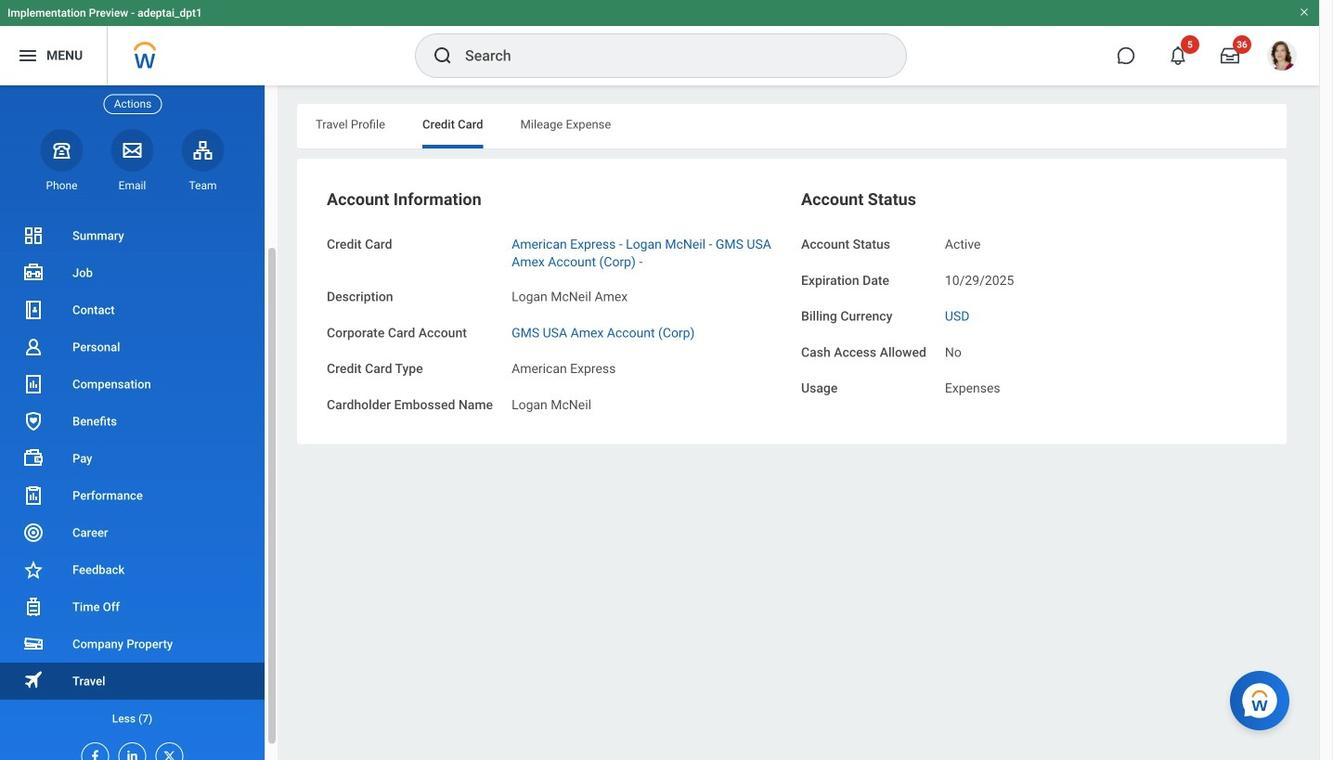 Task type: vqa. For each thing, say whether or not it's contained in the screenshot.
Cost
no



Task type: locate. For each thing, give the bounding box(es) containing it.
2 group from the left
[[802, 189, 1258, 398]]

x image
[[157, 744, 177, 761]]

email logan mcneil element
[[111, 178, 154, 193]]

navigation pane region
[[0, 79, 279, 761]]

group
[[327, 189, 783, 415], [802, 189, 1258, 398]]

active element
[[946, 233, 981, 252]]

compensation image
[[22, 373, 45, 396]]

career image
[[22, 522, 45, 544]]

company property image
[[22, 634, 45, 656]]

1 group from the left
[[327, 189, 783, 415]]

american express element
[[512, 358, 616, 377]]

list
[[0, 217, 265, 738]]

0 horizontal spatial group
[[327, 189, 783, 415]]

performance image
[[22, 485, 45, 507]]

personal image
[[22, 336, 45, 359]]

1 horizontal spatial group
[[802, 189, 1258, 398]]

mail image
[[121, 139, 144, 161]]

tab list
[[297, 104, 1287, 149]]

search image
[[432, 45, 454, 67]]

banner
[[0, 0, 1320, 85]]

inbox large image
[[1222, 46, 1240, 65]]



Task type: describe. For each thing, give the bounding box(es) containing it.
feedback image
[[22, 559, 45, 582]]

expenses element
[[946, 377, 1001, 396]]

linkedin image
[[119, 744, 140, 761]]

time off image
[[22, 596, 45, 619]]

Search Workday  search field
[[465, 35, 869, 76]]

benefits image
[[22, 411, 45, 433]]

phone image
[[49, 139, 75, 161]]

justify image
[[17, 45, 39, 67]]

team logan mcneil element
[[182, 178, 224, 193]]

summary image
[[22, 225, 45, 247]]

facebook image
[[82, 744, 103, 761]]

contact image
[[22, 299, 45, 321]]

view team image
[[192, 139, 214, 161]]

close environment banner image
[[1300, 7, 1311, 18]]

notifications large image
[[1170, 46, 1188, 65]]

travel image
[[22, 669, 45, 692]]

list inside navigation pane region
[[0, 217, 265, 738]]

pay image
[[22, 448, 45, 470]]

job image
[[22, 262, 45, 284]]

phone logan mcneil element
[[40, 178, 83, 193]]

profile logan mcneil image
[[1268, 41, 1298, 74]]



